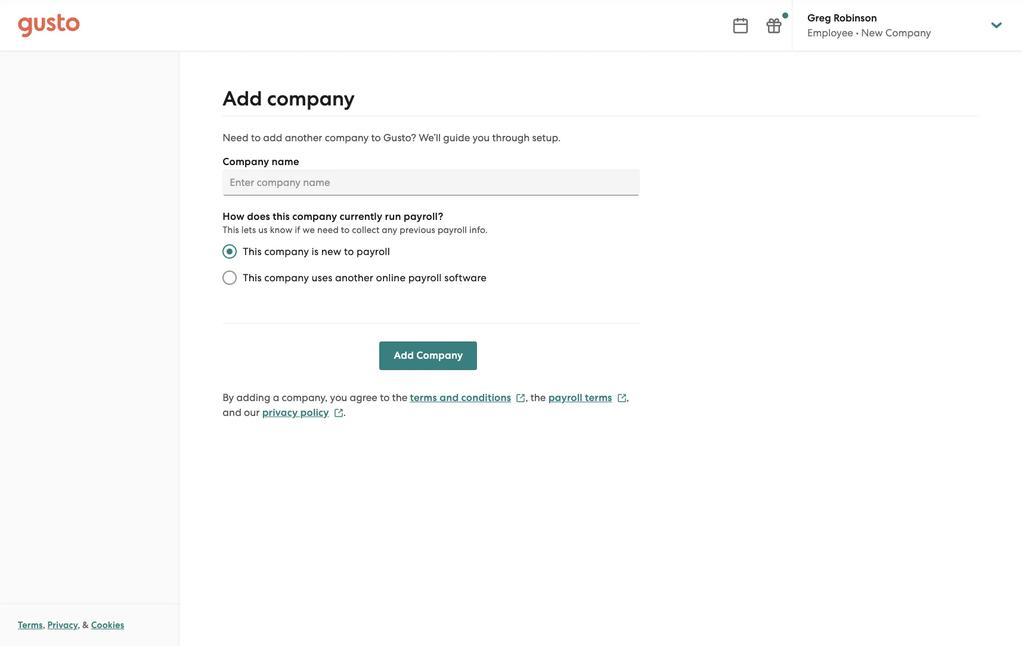 Task type: vqa. For each thing, say whether or not it's contained in the screenshot.
the recommendations "link"
no



Task type: describe. For each thing, give the bounding box(es) containing it.
company,
[[282, 392, 328, 404]]

employee
[[808, 27, 854, 39]]

This company is new to payroll radio
[[217, 239, 243, 265]]

guide
[[443, 132, 470, 144]]

robinson
[[834, 12, 877, 24]]

payroll right online
[[408, 272, 442, 284]]

terms
[[18, 620, 43, 631]]

any
[[382, 225, 398, 236]]

cookies
[[91, 620, 124, 631]]

this inside how does this company currently run payroll? this lets us know if we need to collect any previous payroll info.
[[223, 225, 239, 236]]

company for this company is new to payroll
[[264, 246, 309, 258]]

need to add another company to gusto? we'll guide you through setup.
[[223, 132, 561, 144]]

info.
[[470, 225, 488, 236]]

through
[[492, 132, 530, 144]]

how
[[223, 211, 245, 223]]

does
[[247, 211, 270, 223]]

company inside greg robinson employee • new company
[[886, 27, 932, 39]]

previous
[[400, 225, 436, 236]]

company left gusto?
[[325, 132, 369, 144]]

by adding a company, you agree to the
[[223, 392, 408, 404]]

cookies button
[[91, 619, 124, 633]]

run
[[385, 211, 401, 223]]

payroll down collect
[[357, 246, 390, 258]]

payroll terms
[[549, 392, 612, 404]]

is
[[312, 246, 319, 258]]

opens in a new tab image
[[617, 394, 627, 403]]

company inside how does this company currently run payroll? this lets us know if we need to collect any previous payroll info.
[[292, 211, 337, 223]]

1 terms from the left
[[410, 392, 437, 404]]

payroll?
[[404, 211, 443, 223]]

payroll terms link
[[549, 392, 627, 404]]

&
[[82, 620, 89, 631]]

opens in a new tab image for privacy policy
[[334, 408, 343, 418]]

currently
[[340, 211, 383, 223]]

greg
[[808, 12, 831, 24]]

need
[[317, 225, 339, 236]]

, the
[[526, 392, 546, 404]]

Company name field
[[223, 169, 640, 196]]

a
[[273, 392, 279, 404]]

another for company
[[285, 132, 322, 144]]

lets
[[242, 225, 256, 236]]

uses
[[312, 272, 333, 284]]

terms , privacy , & cookies
[[18, 620, 124, 631]]

to right new
[[344, 246, 354, 258]]

home image
[[18, 13, 80, 37]]

, and our
[[223, 392, 629, 419]]

1 vertical spatial you
[[330, 392, 347, 404]]

company for this company uses another online payroll software
[[264, 272, 309, 284]]

payroll right , the
[[549, 392, 583, 404]]

know
[[270, 225, 293, 236]]

add company
[[394, 350, 463, 362]]

terms link
[[18, 620, 43, 631]]

1 the from the left
[[392, 392, 408, 404]]

privacy
[[47, 620, 78, 631]]

privacy link
[[47, 620, 78, 631]]

2 terms from the left
[[585, 392, 612, 404]]

This company uses another online payroll software radio
[[217, 265, 243, 291]]

to right agree
[[380, 392, 390, 404]]

company inside button
[[417, 350, 463, 362]]

privacy policy link
[[262, 407, 343, 419]]

opens in a new tab image for terms and conditions
[[516, 394, 526, 403]]

to left add at the left of the page
[[251, 132, 261, 144]]



Task type: locate. For each thing, give the bounding box(es) containing it.
1 horizontal spatial opens in a new tab image
[[516, 394, 526, 403]]

opens in a new tab image inside terms and conditions link
[[516, 394, 526, 403]]

add company button
[[380, 342, 477, 370]]

need
[[223, 132, 249, 144]]

terms
[[410, 392, 437, 404], [585, 392, 612, 404]]

you up the .
[[330, 392, 347, 404]]

company up the 'terms and conditions' on the bottom of the page
[[417, 350, 463, 362]]

privacy policy
[[262, 407, 329, 419]]

policy
[[300, 407, 329, 419]]

another for online
[[335, 272, 374, 284]]

, left privacy link
[[43, 620, 45, 631]]

company down know
[[264, 246, 309, 258]]

0 vertical spatial this
[[223, 225, 239, 236]]

0 vertical spatial you
[[473, 132, 490, 144]]

company right new
[[886, 27, 932, 39]]

another
[[285, 132, 322, 144], [335, 272, 374, 284]]

•
[[856, 27, 859, 39]]

payroll left info.
[[438, 225, 467, 236]]

this
[[273, 211, 290, 223]]

company left the uses
[[264, 272, 309, 284]]

, right payroll terms
[[627, 392, 629, 404]]

you
[[473, 132, 490, 144], [330, 392, 347, 404]]

you right guide
[[473, 132, 490, 144]]

company for add company
[[267, 86, 355, 111]]

0 horizontal spatial company
[[223, 156, 269, 168]]

adding
[[237, 392, 271, 404]]

this down the "this company is new to payroll" option
[[243, 272, 262, 284]]

the
[[392, 392, 408, 404], [531, 392, 546, 404]]

company up add at the left of the page
[[267, 86, 355, 111]]

0 vertical spatial and
[[440, 392, 459, 404]]

opens in a new tab image
[[516, 394, 526, 403], [334, 408, 343, 418]]

add company
[[223, 86, 355, 111]]

1 horizontal spatial company
[[417, 350, 463, 362]]

0 horizontal spatial you
[[330, 392, 347, 404]]

2 horizontal spatial company
[[886, 27, 932, 39]]

2 the from the left
[[531, 392, 546, 404]]

terms and conditions link
[[410, 392, 526, 404]]

by
[[223, 392, 234, 404]]

0 vertical spatial add
[[223, 86, 262, 111]]

2 vertical spatial this
[[243, 272, 262, 284]]

0 horizontal spatial the
[[392, 392, 408, 404]]

0 horizontal spatial another
[[285, 132, 322, 144]]

1 vertical spatial company
[[223, 156, 269, 168]]

and down by
[[223, 407, 242, 419]]

privacy
[[262, 407, 298, 419]]

the right agree
[[392, 392, 408, 404]]

this down lets
[[243, 246, 262, 258]]

opens in a new tab image right policy
[[334, 408, 343, 418]]

, inside , and our
[[627, 392, 629, 404]]

another up name
[[285, 132, 322, 144]]

1 vertical spatial add
[[394, 350, 414, 362]]

.
[[343, 407, 346, 419]]

add up need
[[223, 86, 262, 111]]

new
[[321, 246, 342, 258]]

the left payroll terms
[[531, 392, 546, 404]]

0 vertical spatial company
[[886, 27, 932, 39]]

, left &
[[78, 620, 80, 631]]

1 horizontal spatial and
[[440, 392, 459, 404]]

we
[[303, 225, 315, 236]]

greg robinson employee • new company
[[808, 12, 932, 39]]

0 horizontal spatial opens in a new tab image
[[334, 408, 343, 418]]

to
[[251, 132, 261, 144], [371, 132, 381, 144], [341, 225, 350, 236], [344, 246, 354, 258], [380, 392, 390, 404]]

terms and conditions
[[410, 392, 511, 404]]

this company is new to payroll
[[243, 246, 390, 258]]

gusto navigation element
[[0, 51, 178, 99]]

0 horizontal spatial terms
[[410, 392, 437, 404]]

agree
[[350, 392, 378, 404]]

another right the uses
[[335, 272, 374, 284]]

company
[[886, 27, 932, 39], [223, 156, 269, 168], [417, 350, 463, 362]]

and for conditions
[[440, 392, 459, 404]]

0 vertical spatial opens in a new tab image
[[516, 394, 526, 403]]

add for add company
[[223, 86, 262, 111]]

this company uses another online payroll software
[[243, 272, 487, 284]]

1 vertical spatial and
[[223, 407, 242, 419]]

terms down add company button
[[410, 392, 437, 404]]

name
[[272, 156, 299, 168]]

and for our
[[223, 407, 242, 419]]

gusto?
[[383, 132, 416, 144]]

to right need
[[341, 225, 350, 236]]

company name
[[223, 156, 299, 168]]

0 vertical spatial another
[[285, 132, 322, 144]]

1 horizontal spatial you
[[473, 132, 490, 144]]

payroll
[[438, 225, 467, 236], [357, 246, 390, 258], [408, 272, 442, 284], [549, 392, 583, 404]]

online
[[376, 272, 406, 284]]

company up the we
[[292, 211, 337, 223]]

company down need
[[223, 156, 269, 168]]

how does this company currently run payroll? this lets us know if we need to collect any previous payroll info.
[[223, 211, 488, 236]]

and inside , and our
[[223, 407, 242, 419]]

add
[[223, 86, 262, 111], [394, 350, 414, 362]]

1 horizontal spatial another
[[335, 272, 374, 284]]

terms left opens in a new tab image in the bottom of the page
[[585, 392, 612, 404]]

payroll inside how does this company currently run payroll? this lets us know if we need to collect any previous payroll info.
[[438, 225, 467, 236]]

to left gusto?
[[371, 132, 381, 144]]

,
[[526, 392, 528, 404], [627, 392, 629, 404], [43, 620, 45, 631], [78, 620, 80, 631]]

add inside button
[[394, 350, 414, 362]]

this
[[223, 225, 239, 236], [243, 246, 262, 258], [243, 272, 262, 284]]

1 horizontal spatial the
[[531, 392, 546, 404]]

add for add company
[[394, 350, 414, 362]]

our
[[244, 407, 260, 419]]

this down how
[[223, 225, 239, 236]]

0 horizontal spatial add
[[223, 86, 262, 111]]

2 vertical spatial company
[[417, 350, 463, 362]]

0 horizontal spatial and
[[223, 407, 242, 419]]

new
[[862, 27, 883, 39]]

add up , and our
[[394, 350, 414, 362]]

setup.
[[532, 132, 561, 144]]

this for this company is new to payroll
[[243, 246, 262, 258]]

this for this company uses another online payroll software
[[243, 272, 262, 284]]

and
[[440, 392, 459, 404], [223, 407, 242, 419]]

add
[[263, 132, 282, 144]]

and left conditions
[[440, 392, 459, 404]]

1 vertical spatial opens in a new tab image
[[334, 408, 343, 418]]

1 horizontal spatial terms
[[585, 392, 612, 404]]

opens in a new tab image right conditions
[[516, 394, 526, 403]]

1 horizontal spatial add
[[394, 350, 414, 362]]

software
[[445, 272, 487, 284]]

1 vertical spatial this
[[243, 246, 262, 258]]

us
[[258, 225, 268, 236]]

conditions
[[461, 392, 511, 404]]

we'll
[[419, 132, 441, 144]]

, right conditions
[[526, 392, 528, 404]]

opens in a new tab image inside the privacy policy link
[[334, 408, 343, 418]]

if
[[295, 225, 300, 236]]

company
[[267, 86, 355, 111], [325, 132, 369, 144], [292, 211, 337, 223], [264, 246, 309, 258], [264, 272, 309, 284]]

collect
[[352, 225, 380, 236]]

to inside how does this company currently run payroll? this lets us know if we need to collect any previous payroll info.
[[341, 225, 350, 236]]

1 vertical spatial another
[[335, 272, 374, 284]]



